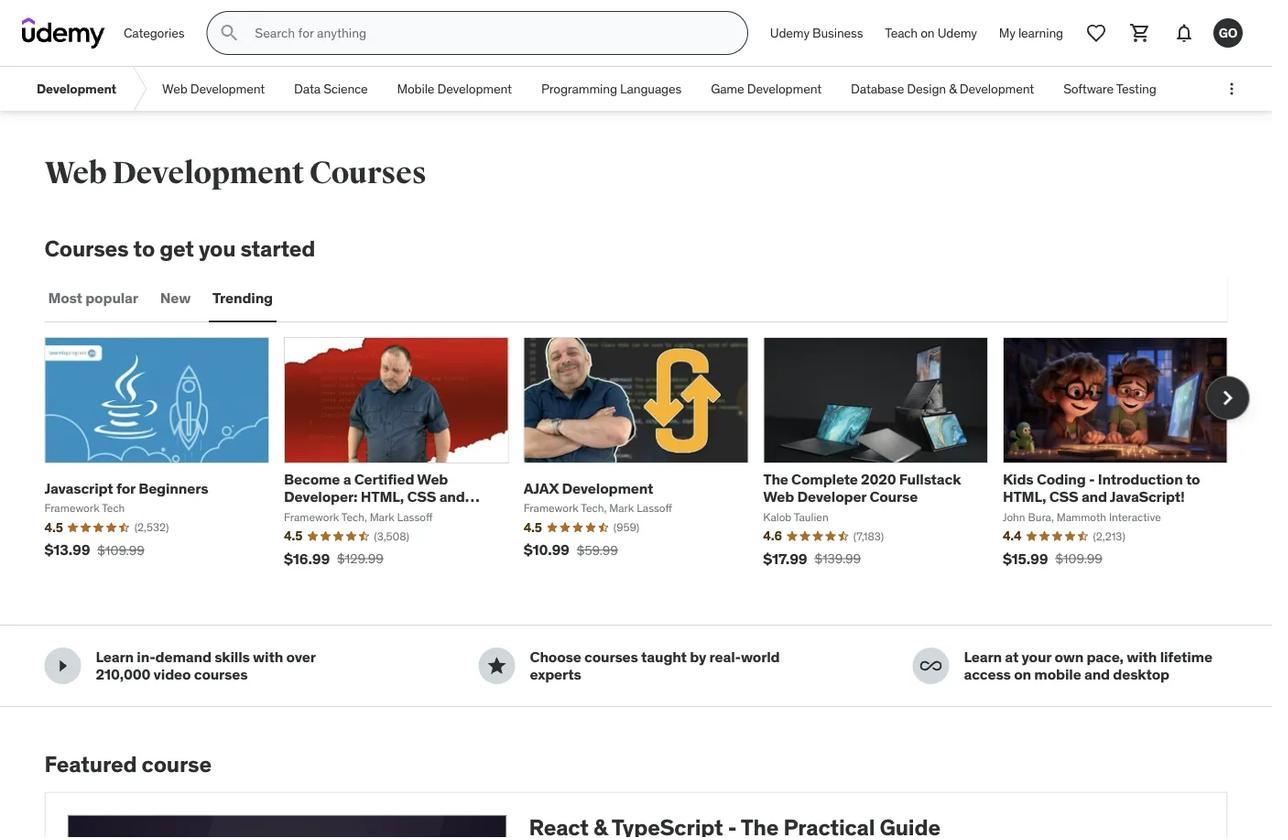 Task type: locate. For each thing, give the bounding box(es) containing it.
0 horizontal spatial medium image
[[52, 655, 74, 677]]

1 vertical spatial courses
[[44, 235, 129, 262]]

started
[[241, 235, 315, 262]]

wishlist image
[[1086, 22, 1108, 44]]

html, for a
[[361, 488, 404, 506]]

the complete 2020 fullstack web developer course
[[763, 470, 961, 506]]

popular
[[85, 289, 138, 308]]

and inside become a certified web developer: html, css and javascript
[[439, 488, 465, 506]]

get
[[160, 235, 194, 262]]

learn inside learn at your own pace, with lifetime access on mobile and desktop
[[964, 647, 1002, 666]]

udemy left the my
[[938, 24, 977, 41]]

1 vertical spatial to
[[1186, 470, 1201, 489]]

udemy
[[770, 24, 810, 41], [938, 24, 977, 41]]

kids
[[1003, 470, 1034, 489]]

languages
[[620, 80, 682, 97]]

1 with from the left
[[253, 647, 283, 666]]

development inside carousel element
[[562, 479, 654, 498]]

mobile development
[[397, 80, 512, 97]]

my
[[999, 24, 1016, 41]]

courses right video
[[194, 665, 248, 684]]

learn for learn at your own pace, with lifetime access on mobile and desktop
[[964, 647, 1002, 666]]

learn left in-
[[96, 647, 134, 666]]

your
[[1022, 647, 1052, 666]]

arrow pointing to subcategory menu links image
[[131, 67, 148, 111]]

development up you
[[112, 154, 304, 192]]

more subcategory menu links image
[[1223, 80, 1241, 98]]

1 horizontal spatial courses
[[309, 154, 426, 192]]

most
[[48, 289, 82, 308]]

and inside kids coding - introduction to html, css and javascript!
[[1082, 488, 1108, 506]]

mobile
[[397, 80, 435, 97]]

1 horizontal spatial css
[[1050, 488, 1079, 506]]

own
[[1055, 647, 1084, 666]]

become a certified web developer: html, css and javascript
[[284, 470, 465, 524]]

with inside the learn in-demand skills with over 210,000 video courses
[[253, 647, 283, 666]]

medium image
[[52, 655, 74, 677], [920, 655, 942, 677]]

0 horizontal spatial udemy
[[770, 24, 810, 41]]

html, right a
[[361, 488, 404, 506]]

software
[[1064, 80, 1114, 97]]

courses left taught
[[585, 647, 638, 666]]

featured
[[44, 750, 137, 778]]

development down submit search image
[[190, 80, 265, 97]]

210,000
[[96, 665, 150, 684]]

javascript
[[44, 479, 113, 498]]

software testing
[[1064, 80, 1157, 97]]

development
[[37, 80, 116, 97], [190, 80, 265, 97], [437, 80, 512, 97], [747, 80, 822, 97], [960, 80, 1034, 97], [112, 154, 304, 192], [562, 479, 654, 498]]

medium image left access
[[920, 655, 942, 677]]

teach on udemy
[[885, 24, 977, 41]]

1 html, from the left
[[361, 488, 404, 506]]

on
[[921, 24, 935, 41], [1014, 665, 1032, 684]]

2 udemy from the left
[[938, 24, 977, 41]]

2020
[[861, 470, 896, 489]]

database design & development
[[851, 80, 1034, 97]]

courses
[[309, 154, 426, 192], [44, 235, 129, 262]]

courses
[[585, 647, 638, 666], [194, 665, 248, 684]]

learn inside the learn in-demand skills with over 210,000 video courses
[[96, 647, 134, 666]]

certified
[[354, 470, 414, 489]]

css inside kids coding - introduction to html, css and javascript!
[[1050, 488, 1079, 506]]

1 horizontal spatial udemy
[[938, 24, 977, 41]]

javascript for beginners link
[[44, 479, 208, 498]]

html,
[[361, 488, 404, 506], [1003, 488, 1047, 506]]

desktop
[[1113, 665, 1170, 684]]

css
[[407, 488, 436, 506], [1050, 488, 1079, 506]]

1 horizontal spatial learn
[[964, 647, 1002, 666]]

developer
[[798, 488, 867, 506]]

html, inside kids coding - introduction to html, css and javascript!
[[1003, 488, 1047, 506]]

learn for learn in-demand skills with over 210,000 video courses
[[96, 647, 134, 666]]

development right game
[[747, 80, 822, 97]]

css inside become a certified web developer: html, css and javascript
[[407, 488, 436, 506]]

web right certified
[[417, 470, 448, 489]]

2 css from the left
[[1050, 488, 1079, 506]]

course
[[142, 750, 212, 778]]

database design & development link
[[837, 67, 1049, 111]]

courses up most popular
[[44, 235, 129, 262]]

coding
[[1037, 470, 1086, 489]]

web inside web development link
[[162, 80, 187, 97]]

web
[[162, 80, 187, 97], [44, 154, 107, 192], [417, 470, 448, 489], [763, 488, 795, 506]]

1 learn from the left
[[96, 647, 134, 666]]

to left get
[[133, 235, 155, 262]]

1 vertical spatial on
[[1014, 665, 1032, 684]]

css left -
[[1050, 488, 1079, 506]]

new
[[160, 289, 191, 308]]

development down search for anything text box
[[437, 80, 512, 97]]

&
[[949, 80, 957, 97]]

new button
[[157, 277, 194, 320]]

1 horizontal spatial medium image
[[920, 655, 942, 677]]

to
[[133, 235, 155, 262], [1186, 470, 1201, 489]]

css for -
[[1050, 488, 1079, 506]]

html, for coding
[[1003, 488, 1047, 506]]

2 medium image from the left
[[920, 655, 942, 677]]

categories
[[124, 24, 184, 41]]

development for ajax development
[[562, 479, 654, 498]]

shopping cart with 0 items image
[[1130, 22, 1152, 44]]

game development link
[[696, 67, 837, 111]]

0 horizontal spatial courses
[[194, 665, 248, 684]]

medium image left 210,000
[[52, 655, 74, 677]]

web development link
[[148, 67, 280, 111]]

teach
[[885, 24, 918, 41]]

2 learn from the left
[[964, 647, 1002, 666]]

science
[[324, 80, 368, 97]]

1 css from the left
[[407, 488, 436, 506]]

on inside learn at your own pace, with lifetime access on mobile and desktop
[[1014, 665, 1032, 684]]

lifetime
[[1160, 647, 1213, 666]]

and
[[439, 488, 465, 506], [1082, 488, 1108, 506], [1085, 665, 1110, 684]]

next image
[[1213, 383, 1243, 413]]

html, inside become a certified web developer: html, css and javascript
[[361, 488, 404, 506]]

my learning
[[999, 24, 1064, 41]]

0 horizontal spatial on
[[921, 24, 935, 41]]

0 horizontal spatial css
[[407, 488, 436, 506]]

data science link
[[280, 67, 383, 111]]

courses down science
[[309, 154, 426, 192]]

to inside kids coding - introduction to html, css and javascript!
[[1186, 470, 1201, 489]]

1 horizontal spatial to
[[1186, 470, 1201, 489]]

1 horizontal spatial html,
[[1003, 488, 1047, 506]]

with
[[253, 647, 283, 666], [1127, 647, 1157, 666]]

css right a
[[407, 488, 436, 506]]

1 horizontal spatial with
[[1127, 647, 1157, 666]]

2 html, from the left
[[1003, 488, 1047, 506]]

my learning link
[[988, 11, 1075, 55]]

0 horizontal spatial with
[[253, 647, 283, 666]]

and for introduction
[[1082, 488, 1108, 506]]

access
[[964, 665, 1011, 684]]

1 medium image from the left
[[52, 655, 74, 677]]

learn at your own pace, with lifetime access on mobile and desktop
[[964, 647, 1213, 684]]

development right '&'
[[960, 80, 1034, 97]]

on right teach
[[921, 24, 935, 41]]

to right javascript! on the bottom right of the page
[[1186, 470, 1201, 489]]

data
[[294, 80, 321, 97]]

1 horizontal spatial on
[[1014, 665, 1032, 684]]

udemy business
[[770, 24, 863, 41]]

and inside learn at your own pace, with lifetime access on mobile and desktop
[[1085, 665, 1110, 684]]

udemy left the business
[[770, 24, 810, 41]]

web inside become a certified web developer: html, css and javascript
[[417, 470, 448, 489]]

1 horizontal spatial courses
[[585, 647, 638, 666]]

Search for anything text field
[[251, 17, 725, 49]]

0 horizontal spatial learn
[[96, 647, 134, 666]]

on left mobile
[[1014, 665, 1032, 684]]

0 vertical spatial to
[[133, 235, 155, 262]]

0 horizontal spatial html,
[[361, 488, 404, 506]]

2 with from the left
[[1127, 647, 1157, 666]]

html, left -
[[1003, 488, 1047, 506]]

with left over
[[253, 647, 283, 666]]

categories button
[[113, 11, 195, 55]]

0 horizontal spatial courses
[[44, 235, 129, 262]]

with right pace,
[[1127, 647, 1157, 666]]

trending button
[[209, 277, 277, 320]]

0 vertical spatial on
[[921, 24, 935, 41]]

submit search image
[[218, 22, 240, 44]]

udemy image
[[22, 17, 105, 49]]

learn left at
[[964, 647, 1002, 666]]

mobile development link
[[383, 67, 527, 111]]

skills
[[215, 647, 250, 666]]

beginners
[[139, 479, 208, 498]]

software testing link
[[1049, 67, 1171, 111]]

ajax development
[[524, 479, 654, 498]]

web right the arrow pointing to subcategory menu links icon
[[162, 80, 187, 97]]

world
[[741, 647, 780, 666]]

development right ajax
[[562, 479, 654, 498]]

web left developer on the right of page
[[763, 488, 795, 506]]



Task type: describe. For each thing, give the bounding box(es) containing it.
programming languages
[[541, 80, 682, 97]]

a
[[343, 470, 351, 489]]

real-
[[710, 647, 741, 666]]

medium image for learn at your own pace, with lifetime access on mobile and desktop
[[920, 655, 942, 677]]

programming
[[541, 80, 617, 97]]

web down development link at the left top of page
[[44, 154, 107, 192]]

demand
[[155, 647, 211, 666]]

at
[[1005, 647, 1019, 666]]

javascript!
[[1110, 488, 1185, 506]]

become
[[284, 470, 340, 489]]

-
[[1089, 470, 1095, 489]]

by
[[690, 647, 707, 666]]

development for web development
[[190, 80, 265, 97]]

medium image for learn in-demand skills with over 210,000 video courses
[[52, 655, 74, 677]]

business
[[813, 24, 863, 41]]

go link
[[1207, 11, 1251, 55]]

introduction
[[1098, 470, 1183, 489]]

you
[[199, 235, 236, 262]]

udemy business link
[[759, 11, 874, 55]]

course
[[870, 488, 918, 506]]

carousel element
[[44, 337, 1250, 581]]

experts
[[530, 665, 581, 684]]

kids coding - introduction to html, css and javascript! link
[[1003, 470, 1201, 506]]

courses to get you started
[[44, 235, 315, 262]]

ajax
[[524, 479, 559, 498]]

choose courses taught by real-world experts
[[530, 647, 780, 684]]

web development courses
[[44, 154, 426, 192]]

courses inside 'choose courses taught by real-world experts'
[[585, 647, 638, 666]]

fullstack
[[900, 470, 961, 489]]

the complete 2020 fullstack web developer course link
[[763, 470, 961, 506]]

kids coding - introduction to html, css and javascript!
[[1003, 470, 1201, 506]]

trending
[[213, 289, 273, 308]]

programming languages link
[[527, 67, 696, 111]]

developer:
[[284, 488, 358, 506]]

javascript for beginners
[[44, 479, 208, 498]]

teach on udemy link
[[874, 11, 988, 55]]

in-
[[137, 647, 155, 666]]

the
[[763, 470, 789, 489]]

learning
[[1019, 24, 1064, 41]]

and for web
[[439, 488, 465, 506]]

1 udemy from the left
[[770, 24, 810, 41]]

development for game development
[[747, 80, 822, 97]]

complete
[[792, 470, 858, 489]]

go
[[1219, 24, 1238, 41]]

medium image
[[486, 655, 508, 677]]

most popular
[[48, 289, 138, 308]]

design
[[907, 80, 946, 97]]

for
[[116, 479, 135, 498]]

game development
[[711, 80, 822, 97]]

0 horizontal spatial to
[[133, 235, 155, 262]]

most popular button
[[44, 277, 142, 320]]

choose
[[530, 647, 581, 666]]

testing
[[1117, 80, 1157, 97]]

ajax development link
[[524, 479, 654, 498]]

0 vertical spatial courses
[[309, 154, 426, 192]]

mobile
[[1035, 665, 1082, 684]]

web inside the complete 2020 fullstack web developer course
[[763, 488, 795, 506]]

data science
[[294, 80, 368, 97]]

featured course
[[44, 750, 212, 778]]

video
[[154, 665, 191, 684]]

game
[[711, 80, 744, 97]]

web development
[[162, 80, 265, 97]]

database
[[851, 80, 904, 97]]

development down udemy image
[[37, 80, 116, 97]]

with inside learn at your own pace, with lifetime access on mobile and desktop
[[1127, 647, 1157, 666]]

pace,
[[1087, 647, 1124, 666]]

development link
[[22, 67, 131, 111]]

css for certified
[[407, 488, 436, 506]]

development for web development courses
[[112, 154, 304, 192]]

over
[[286, 647, 316, 666]]

taught
[[641, 647, 687, 666]]

development for mobile development
[[437, 80, 512, 97]]

notifications image
[[1174, 22, 1196, 44]]

become a certified web developer: html, css and javascript link
[[284, 470, 480, 524]]

courses inside the learn in-demand skills with over 210,000 video courses
[[194, 665, 248, 684]]

javascript
[[284, 505, 355, 524]]

learn in-demand skills with over 210,000 video courses
[[96, 647, 316, 684]]



Task type: vqa. For each thing, say whether or not it's contained in the screenshot.
Categories "dropdown button"
yes



